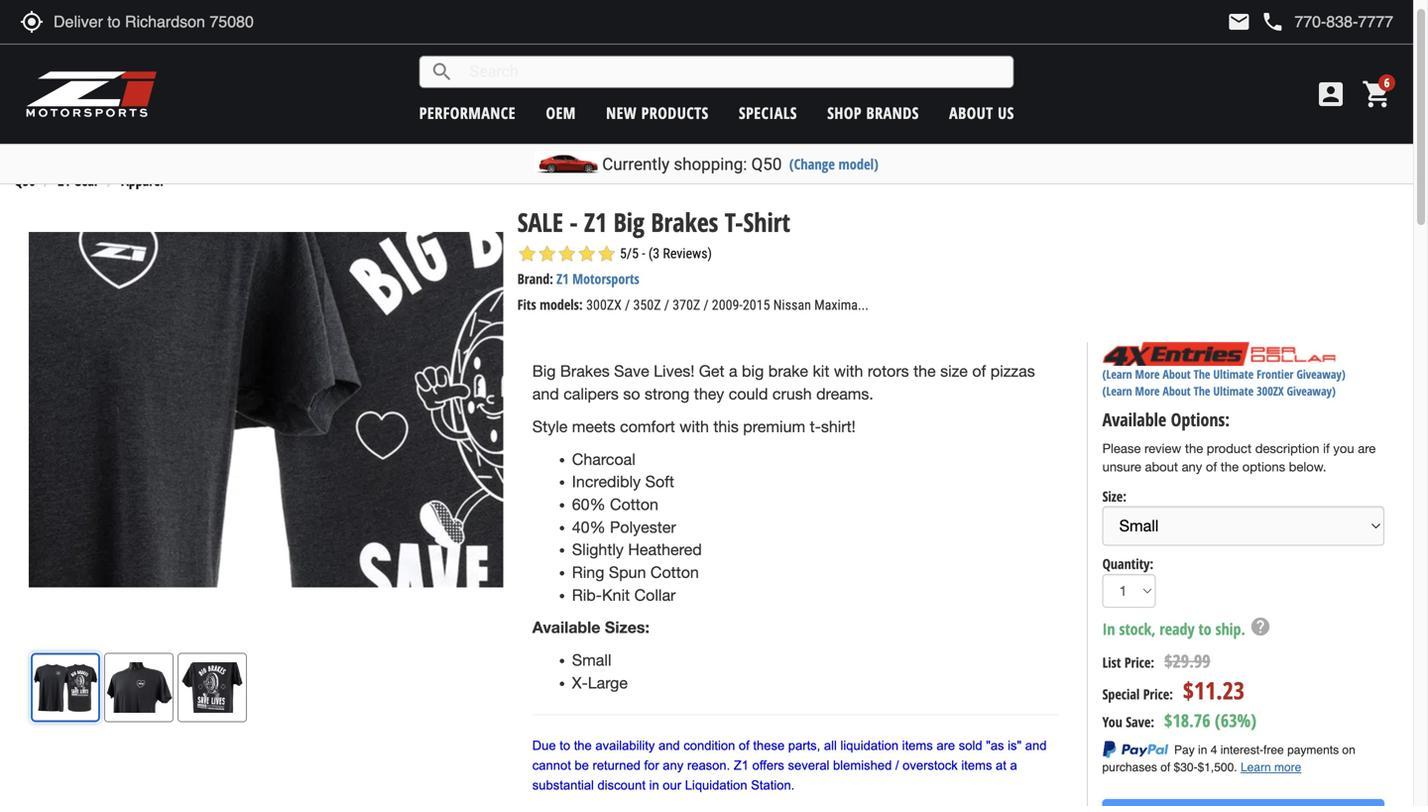 Task type: vqa. For each thing, say whether or not it's contained in the screenshot.
Shop brands
yes



Task type: locate. For each thing, give the bounding box(es) containing it.
oem
[[546, 102, 576, 124]]

available
[[1103, 408, 1167, 432], [533, 618, 601, 637]]

cotton down heathered
[[651, 564, 699, 582]]

a left big
[[729, 362, 738, 381]]

z1 gear link
[[58, 171, 99, 190]]

300zx
[[586, 297, 622, 314], [1257, 383, 1284, 400]]

of left these
[[739, 738, 750, 753]]

availability
[[596, 738, 655, 753]]

1 ultimate from the top
[[1214, 366, 1254, 383]]

large
[[588, 674, 628, 692]]

0 vertical spatial big
[[614, 204, 645, 239]]

z1 inside due to the availability and condition of these parts, all liquidation items are sold "as is" and cannot be returned for any reason. z1 offers several blemished / overstock items at a substantial discount in our liquidation station.
[[734, 758, 749, 773]]

the down product
[[1221, 460, 1239, 475]]

and right is"
[[1026, 738, 1047, 753]]

overstock
[[903, 758, 958, 773]]

3 star from the left
[[557, 244, 577, 264]]

2 horizontal spatial of
[[1206, 460, 1217, 475]]

0 horizontal spatial and
[[533, 385, 559, 403]]

1 vertical spatial (learn
[[1103, 383, 1133, 400]]

"as
[[986, 738, 1005, 753]]

1 horizontal spatial available
[[1103, 408, 1167, 432]]

and up style
[[533, 385, 559, 403]]

to left ship.
[[1199, 619, 1212, 640]]

shop brands
[[828, 102, 919, 124]]

0 vertical spatial a
[[729, 362, 738, 381]]

big inside "sale - z1 big brakes t-shirt star star star star star 5/5 - (3 reviews) brand: z1 motorsports fits models: 300zx / 350z / 370z / 2009-2015 nissan maxima..."
[[614, 204, 645, 239]]

1 horizontal spatial are
[[1358, 441, 1376, 457]]

-
[[570, 204, 578, 239]]

1 vertical spatial 300zx
[[1257, 383, 1284, 400]]

0 vertical spatial available
[[1103, 408, 1167, 432]]

of down product
[[1206, 460, 1217, 475]]

a
[[729, 362, 738, 381], [1010, 758, 1018, 773]]

size
[[941, 362, 968, 381]]

ultimate up (learn more about the ultimate 300zx giveaway) link
[[1214, 366, 1254, 383]]

maxima...
[[815, 297, 869, 314]]

price: up save:
[[1144, 685, 1174, 704]]

0 horizontal spatial 300zx
[[586, 297, 622, 314]]

brakes
[[651, 204, 719, 239], [560, 362, 610, 381]]

are
[[1358, 441, 1376, 457], [937, 738, 956, 753]]

offers
[[753, 758, 785, 773]]

1 vertical spatial available
[[533, 618, 601, 637]]

any inside due to the availability and condition of these parts, all liquidation items are sold "as is" and cannot be returned for any reason. z1 offers several blemished / overstock items at a substantial discount in our liquidation station.
[[663, 758, 684, 773]]

products
[[642, 102, 709, 124]]

with inside big brakes save lives! get a big brake kit with rotors the size of pizzas and calipers so strong they could crush dreams.
[[834, 362, 864, 381]]

calipers
[[564, 385, 619, 403]]

list
[[1103, 653, 1121, 672]]

so
[[623, 385, 640, 403]]

1 horizontal spatial a
[[1010, 758, 1018, 773]]

the
[[914, 362, 936, 381], [1185, 441, 1204, 457], [1221, 460, 1239, 475], [574, 738, 592, 753]]

the up be
[[574, 738, 592, 753]]

stock,
[[1120, 619, 1156, 640]]

more up (learn more about the ultimate 300zx giveaway) link
[[1135, 366, 1160, 383]]

0 vertical spatial brakes
[[651, 204, 719, 239]]

0 horizontal spatial available
[[533, 618, 601, 637]]

(learn
[[1103, 366, 1133, 383], [1103, 383, 1133, 400]]

1 vertical spatial price:
[[1144, 685, 1174, 704]]

our
[[663, 778, 682, 793]]

1 vertical spatial a
[[1010, 758, 1018, 773]]

0 vertical spatial to
[[1199, 619, 1212, 640]]

models:
[[540, 295, 583, 314]]

1 vertical spatial brakes
[[560, 362, 610, 381]]

about left us
[[950, 102, 994, 124]]

300zx down frontier
[[1257, 383, 1284, 400]]

cannot
[[533, 758, 571, 773]]

about up (learn more about the ultimate 300zx giveaway) link
[[1163, 366, 1191, 383]]

more up 'review'
[[1135, 383, 1160, 400]]

to
[[1199, 619, 1212, 640], [560, 738, 571, 753]]

liquidation
[[841, 738, 899, 753]]

1 vertical spatial of
[[1206, 460, 1217, 475]]

available up "please"
[[1103, 408, 1167, 432]]

1 vertical spatial any
[[663, 758, 684, 773]]

apparel link
[[121, 171, 163, 190]]

a right at
[[1010, 758, 1018, 773]]

motorsports
[[573, 269, 640, 288]]

Search search field
[[454, 57, 1014, 87]]

0 vertical spatial ultimate
[[1214, 366, 1254, 383]]

polyester
[[610, 518, 676, 537]]

big inside big brakes save lives! get a big brake kit with rotors the size of pizzas and calipers so strong they could crush dreams.
[[533, 362, 556, 381]]

items down 'sold'
[[962, 758, 993, 773]]

/ left overstock
[[896, 758, 899, 773]]

q50 left z1 gear
[[14, 171, 35, 190]]

specials link
[[739, 102, 798, 124]]

4 star from the left
[[577, 244, 597, 264]]

1 horizontal spatial brakes
[[651, 204, 719, 239]]

of right size at the top right of the page
[[973, 362, 986, 381]]

available down 'rib-'
[[533, 618, 601, 637]]

big up style
[[533, 362, 556, 381]]

q50 left (change
[[752, 154, 782, 174]]

0 horizontal spatial a
[[729, 362, 738, 381]]

ship.
[[1216, 619, 1246, 640]]

1 more from the top
[[1135, 366, 1160, 383]]

save:
[[1126, 713, 1155, 732]]

0 horizontal spatial big
[[533, 362, 556, 381]]

brands
[[867, 102, 919, 124]]

description
[[1256, 441, 1320, 457]]

about us
[[950, 102, 1015, 124]]

the inside big brakes save lives! get a big brake kit with rotors the size of pizzas and calipers so strong they could crush dreams.
[[914, 362, 936, 381]]

$18.76
[[1165, 709, 1211, 733]]

0 horizontal spatial are
[[937, 738, 956, 753]]

you
[[1334, 441, 1355, 457]]

0 horizontal spatial q50
[[14, 171, 35, 190]]

us
[[998, 102, 1015, 124]]

1 vertical spatial items
[[962, 758, 993, 773]]

q50
[[752, 154, 782, 174], [14, 171, 35, 190]]

with up dreams.
[[834, 362, 864, 381]]

and up for
[[659, 738, 680, 753]]

300zx inside (learn more about the ultimate frontier giveaway) (learn more about the ultimate 300zx giveaway) available options: please review the product description if you are unsure about any of the options below.
[[1257, 383, 1284, 400]]

1 (learn from the top
[[1103, 366, 1133, 383]]

due
[[533, 738, 556, 753]]

in stock, ready to ship. help
[[1103, 616, 1272, 640]]

0 horizontal spatial any
[[663, 758, 684, 773]]

0 horizontal spatial items
[[902, 738, 933, 753]]

about up options:
[[1163, 383, 1191, 400]]

fits
[[518, 295, 536, 314]]

new products
[[606, 102, 709, 124]]

incredibly
[[572, 473, 641, 491]]

sold
[[959, 738, 983, 753]]

big up 5/5 -
[[614, 204, 645, 239]]

to inside due to the availability and condition of these parts, all liquidation items are sold "as is" and cannot be returned for any reason. z1 offers several blemished / overstock items at a substantial discount in our liquidation station.
[[560, 738, 571, 753]]

0 horizontal spatial with
[[680, 418, 709, 436]]

1 vertical spatial cotton
[[651, 564, 699, 582]]

giveaway) down frontier
[[1287, 383, 1336, 400]]

to inside the in stock, ready to ship. help
[[1199, 619, 1212, 640]]

0 vertical spatial 300zx
[[586, 297, 622, 314]]

nissan
[[774, 297, 811, 314]]

0 vertical spatial any
[[1182, 460, 1203, 475]]

0 vertical spatial items
[[902, 738, 933, 753]]

1 vertical spatial the
[[1194, 383, 1211, 400]]

brand:
[[518, 269, 554, 288]]

1 vertical spatial about
[[1163, 366, 1191, 383]]

price: inside list price: $29.99
[[1125, 653, 1155, 672]]

0 horizontal spatial to
[[560, 738, 571, 753]]

and inside big brakes save lives! get a big brake kit with rotors the size of pizzas and calipers so strong they could crush dreams.
[[533, 385, 559, 403]]

ultimate
[[1214, 366, 1254, 383], [1214, 383, 1254, 400]]

0 vertical spatial more
[[1135, 366, 1160, 383]]

0 vertical spatial with
[[834, 362, 864, 381]]

the up (learn more about the ultimate 300zx giveaway) link
[[1194, 366, 1211, 383]]

2 horizontal spatial and
[[1026, 738, 1047, 753]]

big
[[742, 362, 764, 381]]

shopping_cart
[[1362, 78, 1394, 110]]

z1 left "offers"
[[734, 758, 749, 773]]

1 vertical spatial to
[[560, 738, 571, 753]]

cotton up polyester
[[610, 496, 659, 514]]

1 horizontal spatial any
[[1182, 460, 1203, 475]]

1 horizontal spatial items
[[962, 758, 993, 773]]

2 (learn from the top
[[1103, 383, 1133, 400]]

ready
[[1160, 619, 1195, 640]]

price: inside special price: $11.23 you save: $18.76 (63%)
[[1144, 685, 1174, 704]]

1 horizontal spatial 300zx
[[1257, 383, 1284, 400]]

liquidation
[[685, 778, 748, 793]]

quantity:
[[1103, 555, 1154, 573]]

0 vertical spatial about
[[950, 102, 994, 124]]

price: right list
[[1125, 653, 1155, 672]]

1 horizontal spatial of
[[973, 362, 986, 381]]

small x-large
[[572, 651, 628, 692]]

about us link
[[950, 102, 1015, 124]]

any up our
[[663, 758, 684, 773]]

slightly
[[572, 541, 624, 559]]

1 horizontal spatial with
[[834, 362, 864, 381]]

more
[[1135, 366, 1160, 383], [1135, 383, 1160, 400]]

items up overstock
[[902, 738, 933, 753]]

substantial
[[533, 778, 594, 793]]

any
[[1182, 460, 1203, 475], [663, 758, 684, 773]]

about
[[950, 102, 994, 124], [1163, 366, 1191, 383], [1163, 383, 1191, 400]]

0 vertical spatial price:
[[1125, 653, 1155, 672]]

0 horizontal spatial of
[[739, 738, 750, 753]]

ultimate down (learn more about the ultimate frontier giveaway) link
[[1214, 383, 1254, 400]]

(learn more about the ultimate 300zx giveaway) link
[[1103, 383, 1336, 400]]

$11.23
[[1183, 675, 1245, 707]]

300zx down motorsports
[[586, 297, 622, 314]]

any inside (learn more about the ultimate frontier giveaway) (learn more about the ultimate 300zx giveaway) available options: please review the product description if you are unsure about any of the options below.
[[1182, 460, 1203, 475]]

are right "you"
[[1358, 441, 1376, 457]]

small
[[572, 651, 612, 670]]

the down (learn more about the ultimate frontier giveaway) link
[[1194, 383, 1211, 400]]

1 horizontal spatial to
[[1199, 619, 1212, 640]]

giveaway) right frontier
[[1297, 366, 1346, 383]]

1 horizontal spatial and
[[659, 738, 680, 753]]

oem link
[[546, 102, 576, 124]]

0 vertical spatial of
[[973, 362, 986, 381]]

shop
[[828, 102, 862, 124]]

price: for $11.23
[[1144, 685, 1174, 704]]

0 horizontal spatial brakes
[[560, 362, 610, 381]]

cotton
[[610, 496, 659, 514], [651, 564, 699, 582]]

/ right the 350z
[[664, 297, 670, 314]]

0 vertical spatial giveaway)
[[1297, 366, 1346, 383]]

specials
[[739, 102, 798, 124]]

any right about
[[1182, 460, 1203, 475]]

parts,
[[788, 738, 821, 753]]

1 vertical spatial are
[[937, 738, 956, 753]]

in
[[1103, 619, 1116, 640]]

with left this
[[680, 418, 709, 436]]

to right the due
[[560, 738, 571, 753]]

1 vertical spatial ultimate
[[1214, 383, 1254, 400]]

/ right 370z
[[704, 297, 709, 314]]

/ inside due to the availability and condition of these parts, all liquidation items are sold "as is" and cannot be returned for any reason. z1 offers several blemished / overstock items at a substantial discount in our liquidation station.
[[896, 758, 899, 773]]

gear
[[74, 171, 99, 190]]

brakes up calipers
[[560, 362, 610, 381]]

the left size at the top right of the page
[[914, 362, 936, 381]]

0 vertical spatial (learn
[[1103, 366, 1133, 383]]

1 horizontal spatial big
[[614, 204, 645, 239]]

brakes left t-
[[651, 204, 719, 239]]

special
[[1103, 685, 1140, 704]]

about
[[1145, 460, 1179, 475]]

0 vertical spatial are
[[1358, 441, 1376, 457]]

40%
[[572, 518, 606, 537]]

charcoal
[[572, 450, 636, 469]]

1 vertical spatial more
[[1135, 383, 1160, 400]]

are left 'sold'
[[937, 738, 956, 753]]

2 vertical spatial of
[[739, 738, 750, 753]]

2 the from the top
[[1194, 383, 1211, 400]]

1 vertical spatial big
[[533, 362, 556, 381]]

0 vertical spatial the
[[1194, 366, 1211, 383]]



Task type: describe. For each thing, give the bounding box(es) containing it.
search
[[430, 60, 454, 84]]

shirt
[[744, 204, 791, 239]]

returned
[[593, 758, 641, 773]]

model)
[[839, 154, 879, 174]]

list price: $29.99
[[1103, 649, 1211, 674]]

below.
[[1289, 460, 1327, 475]]

product
[[1207, 441, 1252, 457]]

shop brands link
[[828, 102, 919, 124]]

q50 link
[[14, 171, 35, 190]]

they
[[694, 385, 725, 403]]

pizzas
[[991, 362, 1035, 381]]

(63%)
[[1215, 709, 1257, 733]]

this
[[714, 418, 739, 436]]

z1 left gear
[[58, 171, 70, 190]]

spun
[[609, 564, 646, 582]]

available sizes:
[[533, 618, 650, 637]]

knit
[[602, 586, 630, 605]]

370z
[[673, 297, 701, 314]]

frontier
[[1257, 366, 1294, 383]]

crush
[[773, 385, 812, 403]]

are inside due to the availability and condition of these parts, all liquidation items are sold "as is" and cannot be returned for any reason. z1 offers several blemished / overstock items at a substantial discount in our liquidation station.
[[937, 738, 956, 753]]

are inside (learn more about the ultimate frontier giveaway) (learn more about the ultimate 300zx giveaway) available options: please review the product description if you are unsure about any of the options below.
[[1358, 441, 1376, 457]]

of inside big brakes save lives! get a big brake kit with rotors the size of pizzas and calipers so strong they could crush dreams.
[[973, 362, 986, 381]]

(learn more about the ultimate frontier giveaway) link
[[1103, 366, 1346, 383]]

a inside big brakes save lives! get a big brake kit with rotors the size of pizzas and calipers so strong they could crush dreams.
[[729, 362, 738, 381]]

phone
[[1261, 10, 1285, 34]]

soft
[[645, 473, 675, 491]]

comfort
[[620, 418, 675, 436]]

if
[[1324, 441, 1330, 457]]

options
[[1243, 460, 1286, 475]]

the down options:
[[1185, 441, 1204, 457]]

of inside due to the availability and condition of these parts, all liquidation items are sold "as is" and cannot be returned for any reason. z1 offers several blemished / overstock items at a substantial discount in our liquidation station.
[[739, 738, 750, 753]]

2 vertical spatial about
[[1163, 383, 1191, 400]]

sale
[[518, 204, 563, 239]]

reason.
[[687, 758, 730, 773]]

1 vertical spatial giveaway)
[[1287, 383, 1336, 400]]

help
[[1250, 616, 1272, 638]]

heathered
[[628, 541, 702, 559]]

0 vertical spatial cotton
[[610, 496, 659, 514]]

300zx inside "sale - z1 big brakes t-shirt star star star star star 5/5 - (3 reviews) brand: z1 motorsports fits models: 300zx / 350z / 370z / 2009-2015 nissan maxima..."
[[586, 297, 622, 314]]

big brakes save lives! get a big brake kit with rotors the size of pizzas and calipers so strong they could crush dreams.
[[533, 362, 1035, 403]]

lives!
[[654, 362, 695, 381]]

mail link
[[1228, 10, 1251, 34]]

price: for $29.99
[[1125, 653, 1155, 672]]

shopping:
[[674, 154, 747, 174]]

be
[[575, 758, 589, 773]]

shirt!
[[821, 418, 856, 436]]

rib-
[[572, 586, 602, 605]]

apparel
[[121, 171, 163, 190]]

z1 gear
[[58, 171, 99, 190]]

condition
[[684, 738, 735, 753]]

these
[[753, 738, 785, 753]]

ring
[[572, 564, 605, 582]]

account_box
[[1316, 78, 1347, 110]]

currently shopping: q50 (change model)
[[602, 154, 879, 174]]

1 star from the left
[[518, 244, 537, 264]]

2 ultimate from the top
[[1214, 383, 1254, 400]]

(change model) link
[[790, 154, 879, 174]]

brakes inside big brakes save lives! get a big brake kit with rotors the size of pizzas and calipers so strong they could crush dreams.
[[560, 362, 610, 381]]

350z
[[633, 297, 661, 314]]

size:
[[1103, 487, 1127, 506]]

special price: $11.23 you save: $18.76 (63%)
[[1103, 675, 1257, 733]]

5 star from the left
[[597, 244, 617, 264]]

save
[[614, 362, 650, 381]]

in
[[649, 778, 659, 793]]

1 the from the top
[[1194, 366, 1211, 383]]

z1 motorsports logo image
[[25, 69, 158, 119]]

phone link
[[1261, 10, 1394, 34]]

currently
[[602, 154, 670, 174]]

60%
[[572, 496, 606, 514]]

dreams.
[[817, 385, 874, 403]]

1 horizontal spatial q50
[[752, 154, 782, 174]]

x-
[[572, 674, 588, 692]]

a inside due to the availability and condition of these parts, all liquidation items are sold "as is" and cannot be returned for any reason. z1 offers several blemished / overstock items at a substantial discount in our liquidation station.
[[1010, 758, 1018, 773]]

get
[[699, 362, 725, 381]]

brake
[[769, 362, 809, 381]]

2 star from the left
[[537, 244, 557, 264]]

at
[[996, 758, 1007, 773]]

z1 right -
[[584, 204, 607, 239]]

blemished
[[833, 758, 892, 773]]

shopping_cart link
[[1357, 78, 1394, 110]]

of inside (learn more about the ultimate frontier giveaway) (learn more about the ultimate 300zx giveaway) available options: please review the product description if you are unsure about any of the options below.
[[1206, 460, 1217, 475]]

charcoal incredibly soft 60% cotton 40% polyester slightly heathered ring spun cotton rib-knit collar
[[572, 450, 702, 605]]

performance link
[[419, 102, 516, 124]]

$29.99
[[1165, 649, 1211, 674]]

kit
[[813, 362, 830, 381]]

meets
[[572, 418, 616, 436]]

mail
[[1228, 10, 1251, 34]]

1 vertical spatial with
[[680, 418, 709, 436]]

5/5 -
[[620, 246, 646, 262]]

brakes inside "sale - z1 big brakes t-shirt star star star star star 5/5 - (3 reviews) brand: z1 motorsports fits models: 300zx / 350z / 370z / 2009-2015 nissan maxima..."
[[651, 204, 719, 239]]

available inside (learn more about the ultimate frontier giveaway) (learn more about the ultimate 300zx giveaway) available options: please review the product description if you are unsure about any of the options below.
[[1103, 408, 1167, 432]]

for
[[644, 758, 659, 773]]

2 more from the top
[[1135, 383, 1160, 400]]

the inside due to the availability and condition of these parts, all liquidation items are sold "as is" and cannot be returned for any reason. z1 offers several blemished / overstock items at a substantial discount in our liquidation station.
[[574, 738, 592, 753]]

is"
[[1008, 738, 1022, 753]]

z1 motorsports link
[[557, 269, 640, 288]]

/ left the 350z
[[625, 297, 630, 314]]

station.
[[751, 778, 795, 793]]

z1 up models:
[[557, 269, 569, 288]]



